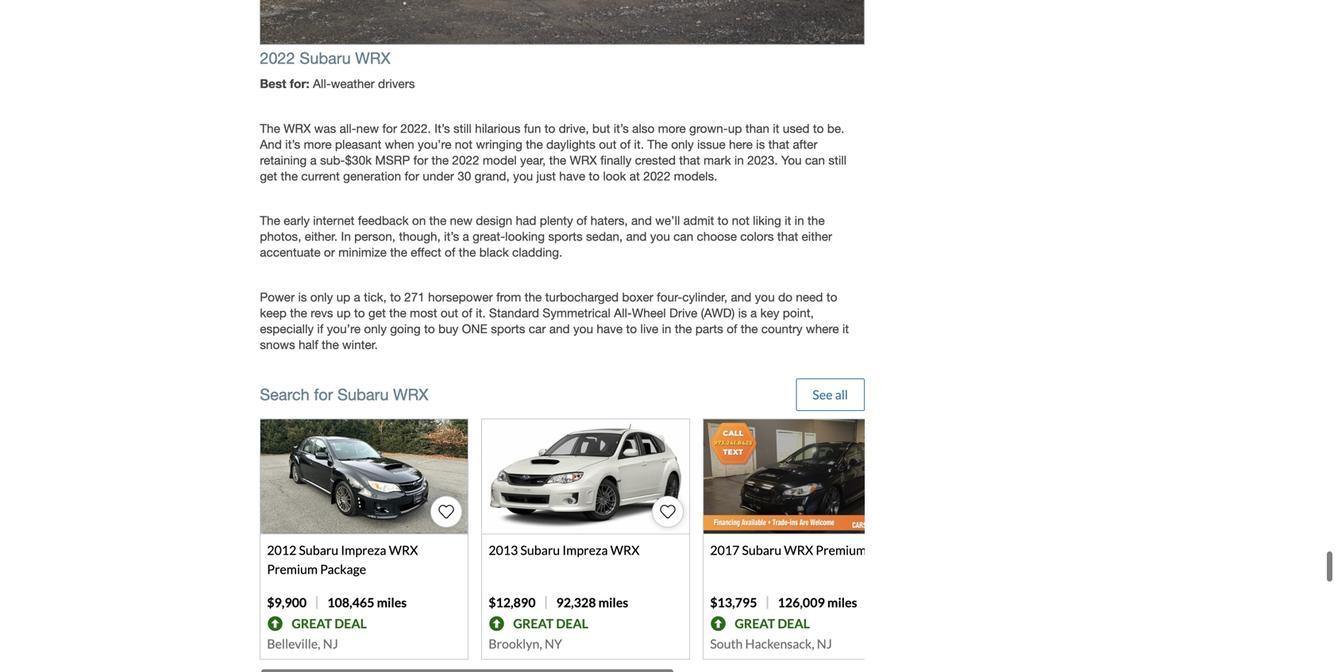 Task type: describe. For each thing, give the bounding box(es) containing it.
great deal for 108,465
[[292, 616, 367, 632]]

0 vertical spatial still
[[454, 121, 472, 136]]

$13,795
[[710, 595, 757, 611]]

need
[[796, 290, 823, 304]]

2022.
[[401, 121, 431, 136]]

sports inside the power is only up a tick, to 271 horsepower from the turbocharged boxer four-cylinder, and you do need to keep the revs up to get the most out of it. standard symmetrical all-wheel drive (awd) is a key point, especially if you're only going to buy one sports car and you have to live in the parts of the country where it snows half the winter.
[[491, 322, 525, 336]]

you're inside the power is only up a tick, to 271 horsepower from the turbocharged boxer four-cylinder, and you do need to keep the revs up to get the most out of it. standard symmetrical all-wheel drive (awd) is a key point, especially if you're only going to buy one sports car and you have to live in the parts of the country where it snows half the winter.
[[327, 322, 361, 336]]

just
[[537, 169, 556, 183]]

the early internet feedback on the new design had plenty of haters, and we'll admit to not liking it in the photos, either. in person, though, it's a great-looking sports sedan, and you can choose colors that either accentuate or minimize the effect of the black cladding.
[[260, 214, 832, 260]]

feedback
[[358, 214, 409, 228]]

hilarious
[[475, 121, 521, 136]]

miles for 126,009 miles
[[827, 595, 857, 611]]

2 nj from the left
[[817, 637, 832, 652]]

had
[[516, 214, 536, 228]]

the left country
[[741, 322, 758, 336]]

crested
[[635, 153, 676, 167]]

issue
[[697, 137, 726, 152]]

great for $13,795
[[735, 616, 775, 632]]

standard
[[489, 306, 539, 320]]

sedan,
[[586, 230, 623, 244]]

admit
[[684, 214, 714, 228]]

92,328 miles
[[556, 595, 628, 611]]

not inside the early internet feedback on the new design had plenty of haters, and we'll admit to not liking it in the photos, either. in person, though, it's a great-looking sports sedan, and you can choose colors that either accentuate or minimize the effect of the black cladding.
[[732, 214, 750, 228]]

the for $30k
[[260, 121, 280, 136]]

and right car
[[549, 322, 570, 336]]

to down tick,
[[354, 306, 365, 320]]

all-
[[340, 121, 356, 136]]

power is only up a tick, to 271 horsepower from the turbocharged boxer four-cylinder, and you do need to keep the revs up to get the most out of it. standard symmetrical all-wheel drive (awd) is a key point, especially if you're only going to buy one sports car and you have to live in the parts of the country where it snows half the winter.
[[260, 290, 849, 352]]

of inside the wrx was all-new for 2022. it's still hilarious fun to drive, but it's also more grown-up than it used to be. and it's more pleasant when you're not wringing the daylights out of it. the only issue here is that after retaining a sub-$30k msrp for the 2022 model year, the wrx finally crested that mark in 2023. you can still get the current generation for under 30 grand, you just have to look at 2022 models.
[[620, 137, 631, 152]]

where
[[806, 322, 839, 336]]

wrx left was
[[284, 121, 311, 136]]

not inside the wrx was all-new for 2022. it's still hilarious fun to drive, but it's also more grown-up than it used to be. and it's more pleasant when you're not wringing the daylights out of it. the only issue here is that after retaining a sub-$30k msrp for the 2022 model year, the wrx finally crested that mark in 2023. you can still get the current generation for under 30 grand, you just have to look at 2022 models.
[[455, 137, 473, 152]]

looking
[[505, 230, 545, 244]]

grand,
[[475, 169, 510, 183]]

new inside the wrx was all-new for 2022. it's still hilarious fun to drive, but it's also more grown-up than it used to be. and it's more pleasant when you're not wringing the daylights out of it. the only issue here is that after retaining a sub-$30k msrp for the 2022 model year, the wrx finally crested that mark in 2023. you can still get the current generation for under 30 grand, you just have to look at 2022 models.
[[356, 121, 379, 136]]

1 vertical spatial 2022
[[452, 153, 479, 167]]

it's inside the early internet feedback on the new design had plenty of haters, and we'll admit to not liking it in the photos, either. in person, though, it's a great-looking sports sedan, and you can choose colors that either accentuate or minimize the effect of the black cladding.
[[444, 230, 459, 244]]

brooklyn, ny
[[489, 637, 562, 652]]

south
[[710, 637, 743, 652]]

you down symmetrical
[[573, 322, 593, 336]]

can inside the early internet feedback on the new design had plenty of haters, and we'll admit to not liking it in the photos, either. in person, though, it's a great-looking sports sedan, and you can choose colors that either accentuate or minimize the effect of the black cladding.
[[674, 230, 694, 244]]

best for: all-weather drivers
[[260, 76, 415, 91]]

if
[[317, 322, 324, 336]]

four-
[[657, 290, 682, 304]]

subaru for 2017
[[742, 543, 782, 558]]

hackensack,
[[745, 637, 815, 652]]

grown-
[[689, 121, 728, 136]]

271
[[404, 290, 425, 304]]

great deal for 126,009
[[735, 616, 810, 632]]

models.
[[674, 169, 718, 183]]

great-
[[473, 230, 505, 244]]

for up under
[[414, 153, 428, 167]]

power
[[260, 290, 295, 304]]

0 horizontal spatial it's
[[285, 137, 300, 152]]

internet
[[313, 214, 355, 228]]

after
[[793, 137, 818, 152]]

impreza for 92,328
[[563, 543, 608, 558]]

it inside the early internet feedback on the new design had plenty of haters, and we'll admit to not liking it in the photos, either. in person, though, it's a great-looking sports sedan, and you can choose colors that either accentuate or minimize the effect of the black cladding.
[[785, 214, 791, 228]]

sub-
[[320, 153, 345, 167]]

of down (awd)
[[727, 322, 737, 336]]

south hackensack, nj
[[710, 637, 832, 652]]

we'll
[[655, 214, 680, 228]]

pleasant
[[335, 137, 382, 152]]

finally
[[600, 153, 632, 167]]

2013 subaru impreza wrx
[[489, 543, 640, 558]]

deal for ny
[[556, 616, 589, 632]]

impreza for 108,465
[[341, 543, 386, 558]]

for down msrp
[[405, 169, 419, 183]]

early
[[284, 214, 310, 228]]

drive
[[670, 306, 698, 320]]

2022 subaru wrx review summary image
[[260, 0, 865, 45]]

key
[[761, 306, 780, 320]]

revs
[[311, 306, 333, 320]]

car
[[529, 322, 546, 336]]

weather
[[331, 77, 375, 91]]

you inside the wrx was all-new for 2022. it's still hilarious fun to drive, but it's also more grown-up than it used to be. and it's more pleasant when you're not wringing the daylights out of it. the only issue here is that after retaining a sub-$30k msrp for the 2022 model year, the wrx finally crested that mark in 2023. you can still get the current generation for under 30 grand, you just have to look at 2022 models.
[[513, 169, 533, 183]]

and
[[260, 137, 282, 152]]

most
[[410, 306, 437, 320]]

2012
[[267, 543, 297, 558]]

1 horizontal spatial more
[[658, 121, 686, 136]]

and left we'll
[[631, 214, 652, 228]]

search for subaru wrx
[[260, 386, 428, 404]]

for right search
[[314, 386, 333, 404]]

retaining
[[260, 153, 307, 167]]

person,
[[354, 230, 396, 244]]

live
[[640, 322, 659, 336]]

1 horizontal spatial is
[[738, 306, 747, 320]]

wrx down going
[[393, 386, 428, 404]]

2012 subaru impreza wrx premium package
[[267, 543, 418, 577]]

subaru down winter.
[[338, 386, 389, 404]]

2012 subaru impreza wrx premium package image
[[261, 420, 468, 534]]

colors
[[740, 230, 774, 244]]

only inside the wrx was all-new for 2022. it's still hilarious fun to drive, but it's also more grown-up than it used to be. and it's more pleasant when you're not wringing the daylights out of it. the only issue here is that after retaining a sub-$30k msrp for the 2022 model year, the wrx finally crested that mark in 2023. you can still get the current generation for under 30 grand, you just have to look at 2022 models.
[[671, 137, 694, 152]]

from
[[496, 290, 521, 304]]

wrx down daylights
[[570, 153, 597, 167]]

is inside the wrx was all-new for 2022. it's still hilarious fun to drive, but it's also more grown-up than it used to be. and it's more pleasant when you're not wringing the daylights out of it. the only issue here is that after retaining a sub-$30k msrp for the 2022 model year, the wrx finally crested that mark in 2023. you can still get the current generation for under 30 grand, you just have to look at 2022 models.
[[756, 137, 765, 152]]

year,
[[520, 153, 546, 167]]

1 vertical spatial only
[[310, 290, 333, 304]]

either.
[[305, 230, 338, 244]]

used
[[783, 121, 810, 136]]

cladding.
[[512, 246, 563, 260]]

for up when
[[382, 121, 397, 136]]

though,
[[399, 230, 441, 244]]

2017 subaru wrx premium image
[[704, 420, 911, 534]]

boxer
[[622, 290, 653, 304]]

snows
[[260, 338, 295, 352]]

choose
[[697, 230, 737, 244]]

the up especially
[[290, 306, 307, 320]]

to right "fun"
[[545, 121, 555, 136]]

in
[[341, 230, 351, 244]]

have inside the power is only up a tick, to 271 horsepower from the turbocharged boxer four-cylinder, and you do need to keep the revs up to get the most out of it. standard symmetrical all-wheel drive (awd) is a key point, especially if you're only going to buy one sports car and you have to live in the parts of the country where it snows half the winter.
[[597, 322, 623, 336]]

a left key
[[751, 306, 757, 320]]

$9,900
[[267, 595, 307, 611]]

2022 subaru wrx
[[260, 49, 391, 68]]

in inside the early internet feedback on the new design had plenty of haters, and we'll admit to not liking it in the photos, either. in person, though, it's a great-looking sports sedan, and you can choose colors that either accentuate or minimize the effect of the black cladding.
[[795, 214, 804, 228]]

2 vertical spatial only
[[364, 322, 387, 336]]

to left live
[[626, 322, 637, 336]]

wrx up weather
[[355, 49, 391, 68]]

generation
[[343, 169, 401, 183]]

of down horsepower
[[462, 306, 472, 320]]

either
[[802, 230, 832, 244]]

0 horizontal spatial more
[[304, 137, 332, 152]]

subaru for 2013
[[521, 543, 560, 558]]

have inside the wrx was all-new for 2022. it's still hilarious fun to drive, but it's also more grown-up than it used to be. and it's more pleasant when you're not wringing the daylights out of it. the only issue here is that after retaining a sub-$30k msrp for the 2022 model year, the wrx finally crested that mark in 2023. you can still get the current generation for under 30 grand, you just have to look at 2022 models.
[[559, 169, 585, 183]]

the up either
[[808, 214, 825, 228]]

do
[[778, 290, 793, 304]]

126,009 miles
[[778, 595, 857, 611]]

premium inside 2012 subaru impreza wrx premium package
[[267, 562, 318, 577]]

ny
[[545, 637, 562, 652]]

you're inside the wrx was all-new for 2022. it's still hilarious fun to drive, but it's also more grown-up than it used to be. and it's more pleasant when you're not wringing the daylights out of it. the only issue here is that after retaining a sub-$30k msrp for the 2022 model year, the wrx finally crested that mark in 2023. you can still get the current generation for under 30 grand, you just have to look at 2022 models.
[[418, 137, 452, 152]]

the up under
[[432, 153, 449, 167]]

you inside the early internet feedback on the new design had plenty of haters, and we'll admit to not liking it in the photos, either. in person, though, it's a great-looking sports sedan, and you can choose colors that either accentuate or minimize the effect of the black cladding.
[[650, 230, 670, 244]]

at
[[630, 169, 640, 183]]

(awd)
[[701, 306, 735, 320]]

black
[[479, 246, 509, 260]]

2017 subaru wrx premium
[[710, 543, 867, 558]]



Task type: vqa. For each thing, say whether or not it's contained in the screenshot.
of
yes



Task type: locate. For each thing, give the bounding box(es) containing it.
great up brooklyn, ny
[[513, 616, 554, 632]]

of right plenty in the top of the page
[[577, 214, 587, 228]]

miles for 108,465 miles
[[377, 595, 407, 611]]

0 horizontal spatial it
[[773, 121, 780, 136]]

still right the 'it's'
[[454, 121, 472, 136]]

wrx up 126,009 at right
[[784, 543, 813, 558]]

2 horizontal spatial it's
[[614, 121, 629, 136]]

out down but
[[599, 137, 617, 152]]

miles right 126,009 at right
[[827, 595, 857, 611]]

2022 down crested
[[643, 169, 671, 183]]

1 horizontal spatial nj
[[817, 637, 832, 652]]

1 horizontal spatial new
[[450, 214, 473, 228]]

0 vertical spatial it
[[773, 121, 780, 136]]

2023.
[[747, 153, 778, 167]]

deal down 108,465
[[335, 616, 367, 632]]

0 horizontal spatial 2022
[[260, 49, 295, 68]]

only left issue
[[671, 137, 694, 152]]

1 vertical spatial sports
[[491, 322, 525, 336]]

1 vertical spatial out
[[441, 306, 458, 320]]

the up and
[[260, 121, 280, 136]]

accentuate
[[260, 246, 321, 260]]

a inside the early internet feedback on the new design had plenty of haters, and we'll admit to not liking it in the photos, either. in person, though, it's a great-looking sports sedan, and you can choose colors that either accentuate or minimize the effect of the black cladding.
[[463, 230, 469, 244]]

it. inside the wrx was all-new for 2022. it's still hilarious fun to drive, but it's also more grown-up than it used to be. and it's more pleasant when you're not wringing the daylights out of it. the only issue here is that after retaining a sub-$30k msrp for the 2022 model year, the wrx finally crested that mark in 2023. you can still get the current generation for under 30 grand, you just have to look at 2022 models.
[[634, 137, 644, 152]]

1 deal from the left
[[335, 616, 367, 632]]

be.
[[827, 121, 845, 136]]

not up colors
[[732, 214, 750, 228]]

you down the year,
[[513, 169, 533, 183]]

photos,
[[260, 230, 301, 244]]

in
[[735, 153, 744, 167], [795, 214, 804, 228], [662, 322, 672, 336]]

1 horizontal spatial out
[[599, 137, 617, 152]]

to right need
[[827, 290, 837, 304]]

all-
[[313, 77, 331, 91], [614, 306, 632, 320]]

in inside the wrx was all-new for 2022. it's still hilarious fun to drive, but it's also more grown-up than it used to be. and it's more pleasant when you're not wringing the daylights out of it. the only issue here is that after retaining a sub-$30k msrp for the 2022 model year, the wrx finally crested that mark in 2023. you can still get the current generation for under 30 grand, you just have to look at 2022 models.
[[735, 153, 744, 167]]

wheel
[[632, 306, 666, 320]]

current
[[301, 169, 340, 183]]

1 vertical spatial that
[[679, 153, 700, 167]]

get down tick,
[[368, 306, 386, 320]]

new
[[356, 121, 379, 136], [450, 214, 473, 228]]

you're
[[418, 137, 452, 152], [327, 322, 361, 336]]

great deal up ny
[[513, 616, 589, 632]]

3 great deal from the left
[[735, 616, 810, 632]]

to
[[545, 121, 555, 136], [813, 121, 824, 136], [589, 169, 600, 183], [718, 214, 729, 228], [390, 290, 401, 304], [827, 290, 837, 304], [354, 306, 365, 320], [424, 322, 435, 336], [626, 322, 637, 336]]

subaru right "2017"
[[742, 543, 782, 558]]

you up key
[[755, 290, 775, 304]]

great deal for 92,328
[[513, 616, 589, 632]]

sports down plenty in the top of the page
[[548, 230, 583, 244]]

deal for hackensack,
[[778, 616, 810, 632]]

nj
[[323, 637, 338, 652], [817, 637, 832, 652]]

keep
[[260, 306, 287, 320]]

it inside the wrx was all-new for 2022. it's still hilarious fun to drive, but it's also more grown-up than it used to be. and it's more pleasant when you're not wringing the daylights out of it. the only issue here is that after retaining a sub-$30k msrp for the 2022 model year, the wrx finally crested that mark in 2023. you can still get the current generation for under 30 grand, you just have to look at 2022 models.
[[773, 121, 780, 136]]

92,328
[[556, 595, 596, 611]]

a left tick,
[[354, 290, 360, 304]]

0 vertical spatial out
[[599, 137, 617, 152]]

to inside the early internet feedback on the new design had plenty of haters, and we'll admit to not liking it in the photos, either. in person, though, it's a great-looking sports sedan, and you can choose colors that either accentuate or minimize the effect of the black cladding.
[[718, 214, 729, 228]]

the left black at the top left of page
[[459, 246, 476, 260]]

0 horizontal spatial have
[[559, 169, 585, 183]]

sports
[[548, 230, 583, 244], [491, 322, 525, 336]]

0 horizontal spatial all-
[[313, 77, 331, 91]]

a up current
[[310, 153, 317, 167]]

can down after
[[805, 153, 825, 167]]

design
[[476, 214, 512, 228]]

all- right for:
[[313, 77, 331, 91]]

search
[[260, 386, 310, 404]]

not up 30
[[455, 137, 473, 152]]

the right from
[[525, 290, 542, 304]]

the down though,
[[390, 246, 407, 260]]

1 vertical spatial have
[[597, 322, 623, 336]]

it. inside the power is only up a tick, to 271 horsepower from the turbocharged boxer four-cylinder, and you do need to keep the revs up to get the most out of it. standard symmetrical all-wheel drive (awd) is a key point, especially if you're only going to buy one sports car and you have to live in the parts of the country where it snows half the winter.
[[476, 306, 486, 320]]

1 vertical spatial more
[[304, 137, 332, 152]]

1 vertical spatial premium
[[267, 562, 318, 577]]

1 nj from the left
[[323, 637, 338, 652]]

for:
[[290, 76, 309, 91]]

0 vertical spatial the
[[260, 121, 280, 136]]

effect
[[411, 246, 441, 260]]

get inside the wrx was all-new for 2022. it's still hilarious fun to drive, but it's also more grown-up than it used to be. and it's more pleasant when you're not wringing the daylights out of it. the only issue here is that after retaining a sub-$30k msrp for the 2022 model year, the wrx finally crested that mark in 2023. you can still get the current generation for under 30 grand, you just have to look at 2022 models.
[[260, 169, 277, 183]]

0 horizontal spatial get
[[260, 169, 277, 183]]

new left design
[[450, 214, 473, 228]]

impreza
[[341, 543, 386, 558], [563, 543, 608, 558]]

1 horizontal spatial still
[[829, 153, 847, 167]]

up left tick,
[[336, 290, 350, 304]]

2 horizontal spatial great
[[735, 616, 775, 632]]

2 horizontal spatial only
[[671, 137, 694, 152]]

2 horizontal spatial it
[[843, 322, 849, 336]]

country
[[761, 322, 803, 336]]

0 vertical spatial not
[[455, 137, 473, 152]]

but
[[592, 121, 610, 136]]

0 vertical spatial new
[[356, 121, 379, 136]]

0 horizontal spatial is
[[298, 290, 307, 304]]

is right (awd)
[[738, 306, 747, 320]]

on
[[412, 214, 426, 228]]

deal down 126,009 at right
[[778, 616, 810, 632]]

1 vertical spatial up
[[336, 290, 350, 304]]

0 horizontal spatial great
[[292, 616, 332, 632]]

it's right but
[[614, 121, 629, 136]]

1 horizontal spatial only
[[364, 322, 387, 336]]

2013 subaru impreza wrx image
[[482, 420, 690, 534]]

get down retaining
[[260, 169, 277, 183]]

the inside the early internet feedback on the new design had plenty of haters, and we'll admit to not liking it in the photos, either. in person, though, it's a great-looking sports sedan, and you can choose colors that either accentuate or minimize the effect of the black cladding.
[[260, 214, 280, 228]]

0 horizontal spatial miles
[[377, 595, 407, 611]]

msrp
[[375, 153, 410, 167]]

the up going
[[389, 306, 406, 320]]

plenty
[[540, 214, 573, 228]]

1 vertical spatial all-
[[614, 306, 632, 320]]

3 miles from the left
[[827, 595, 857, 611]]

the down drive
[[675, 322, 692, 336]]

1 horizontal spatial not
[[732, 214, 750, 228]]

out inside the wrx was all-new for 2022. it's still hilarious fun to drive, but it's also more grown-up than it used to be. and it's more pleasant when you're not wringing the daylights out of it. the only issue here is that after retaining a sub-$30k msrp for the 2022 model year, the wrx finally crested that mark in 2023. you can still get the current generation for under 30 grand, you just have to look at 2022 models.
[[599, 137, 617, 152]]

it right liking
[[785, 214, 791, 228]]

it right than
[[773, 121, 780, 136]]

subaru up best for: all-weather drivers
[[300, 49, 351, 68]]

1 horizontal spatial premium
[[816, 543, 867, 558]]

see
[[813, 387, 833, 403]]

wrx up 92,328 miles
[[610, 543, 640, 558]]

2 horizontal spatial miles
[[827, 595, 857, 611]]

you
[[781, 153, 802, 167]]

0 horizontal spatial nj
[[323, 637, 338, 652]]

look
[[603, 169, 626, 183]]

0 vertical spatial more
[[658, 121, 686, 136]]

0 horizontal spatial deal
[[335, 616, 367, 632]]

0 horizontal spatial great deal
[[292, 616, 367, 632]]

tick,
[[364, 290, 387, 304]]

1 horizontal spatial it
[[785, 214, 791, 228]]

subaru inside 2012 subaru impreza wrx premium package
[[299, 543, 338, 558]]

here
[[729, 137, 753, 152]]

great
[[292, 616, 332, 632], [513, 616, 554, 632], [735, 616, 775, 632]]

all- inside the power is only up a tick, to 271 horsepower from the turbocharged boxer four-cylinder, and you do need to keep the revs up to get the most out of it. standard symmetrical all-wheel drive (awd) is a key point, especially if you're only going to buy one sports car and you have to live in the parts of the country where it snows half the winter.
[[614, 306, 632, 320]]

1 vertical spatial can
[[674, 230, 694, 244]]

still down be.
[[829, 153, 847, 167]]

that up "models."
[[679, 153, 700, 167]]

point,
[[783, 306, 814, 320]]

and up (awd)
[[731, 290, 752, 304]]

1 horizontal spatial deal
[[556, 616, 589, 632]]

1 great deal from the left
[[292, 616, 367, 632]]

108,465 miles
[[327, 595, 407, 611]]

miles right 108,465
[[377, 595, 407, 611]]

2 horizontal spatial is
[[756, 137, 765, 152]]

2022
[[260, 49, 295, 68], [452, 153, 479, 167], [643, 169, 671, 183]]

0 vertical spatial have
[[559, 169, 585, 183]]

the down if
[[322, 338, 339, 352]]

it right where
[[843, 322, 849, 336]]

in inside the power is only up a tick, to 271 horsepower from the turbocharged boxer four-cylinder, and you do need to keep the revs up to get the most out of it. standard symmetrical all-wheel drive (awd) is a key point, especially if you're only going to buy one sports car and you have to live in the parts of the country where it snows half the winter.
[[662, 322, 672, 336]]

deal for nj
[[335, 616, 367, 632]]

0 horizontal spatial can
[[674, 230, 694, 244]]

the
[[526, 137, 543, 152], [432, 153, 449, 167], [549, 153, 566, 167], [281, 169, 298, 183], [429, 214, 447, 228], [808, 214, 825, 228], [390, 246, 407, 260], [459, 246, 476, 260], [525, 290, 542, 304], [290, 306, 307, 320], [389, 306, 406, 320], [675, 322, 692, 336], [741, 322, 758, 336], [322, 338, 339, 352]]

1 horizontal spatial all-
[[614, 306, 632, 320]]

especially
[[260, 322, 314, 336]]

0 horizontal spatial in
[[662, 322, 672, 336]]

you
[[513, 169, 533, 183], [650, 230, 670, 244], [755, 290, 775, 304], [573, 322, 593, 336]]

going
[[390, 322, 421, 336]]

nj down 126,009 miles
[[817, 637, 832, 652]]

a inside the wrx was all-new for 2022. it's still hilarious fun to drive, but it's also more grown-up than it used to be. and it's more pleasant when you're not wringing the daylights out of it. the only issue here is that after retaining a sub-$30k msrp for the 2022 model year, the wrx finally crested that mark in 2023. you can still get the current generation for under 30 grand, you just have to look at 2022 models.
[[310, 153, 317, 167]]

deal down 92,328
[[556, 616, 589, 632]]

the up the year,
[[526, 137, 543, 152]]

1 horizontal spatial miles
[[599, 595, 628, 611]]

2022 up best
[[260, 49, 295, 68]]

1 horizontal spatial get
[[368, 306, 386, 320]]

that inside the early internet feedback on the new design had plenty of haters, and we'll admit to not liking it in the photos, either. in person, though, it's a great-looking sports sedan, and you can choose colors that either accentuate or minimize the effect of the black cladding.
[[777, 230, 798, 244]]

subaru right 2013 in the bottom left of the page
[[521, 543, 560, 558]]

0 vertical spatial all-
[[313, 77, 331, 91]]

it's
[[435, 121, 450, 136]]

out inside the power is only up a tick, to 271 horsepower from the turbocharged boxer four-cylinder, and you do need to keep the revs up to get the most out of it. standard symmetrical all-wheel drive (awd) is a key point, especially if you're only going to buy one sports car and you have to live in the parts of the country where it snows half the winter.
[[441, 306, 458, 320]]

1 vertical spatial it's
[[285, 137, 300, 152]]

0 vertical spatial get
[[260, 169, 277, 183]]

up up here
[[728, 121, 742, 136]]

the up just at top left
[[549, 153, 566, 167]]

new inside the early internet feedback on the new design had plenty of haters, and we'll admit to not liking it in the photos, either. in person, though, it's a great-looking sports sedan, and you can choose colors that either accentuate or minimize the effect of the black cladding.
[[450, 214, 473, 228]]

1 great from the left
[[292, 616, 332, 632]]

half
[[299, 338, 318, 352]]

great for $9,900
[[292, 616, 332, 632]]

2 vertical spatial that
[[777, 230, 798, 244]]

$30k
[[345, 153, 372, 167]]

wrx inside 2012 subaru impreza wrx premium package
[[389, 543, 418, 558]]

have
[[559, 169, 585, 183], [597, 322, 623, 336]]

premium
[[816, 543, 867, 558], [267, 562, 318, 577]]

it. up one
[[476, 306, 486, 320]]

more right also
[[658, 121, 686, 136]]

cylinder,
[[682, 290, 728, 304]]

the up crested
[[648, 137, 668, 152]]

miles for 92,328 miles
[[599, 595, 628, 611]]

miles
[[377, 595, 407, 611], [599, 595, 628, 611], [827, 595, 857, 611]]

get inside the power is only up a tick, to 271 horsepower from the turbocharged boxer four-cylinder, and you do need to keep the revs up to get the most out of it. standard symmetrical all-wheel drive (awd) is a key point, especially if you're only going to buy one sports car and you have to live in the parts of the country where it snows half the winter.
[[368, 306, 386, 320]]

that down liking
[[777, 230, 798, 244]]

that
[[769, 137, 790, 152], [679, 153, 700, 167], [777, 230, 798, 244]]

all- inside best for: all-weather drivers
[[313, 77, 331, 91]]

all- down boxer
[[614, 306, 632, 320]]

0 vertical spatial sports
[[548, 230, 583, 244]]

a left great-
[[463, 230, 469, 244]]

2017
[[710, 543, 740, 558]]

1 vertical spatial you're
[[327, 322, 361, 336]]

sports inside the early internet feedback on the new design had plenty of haters, and we'll admit to not liking it in the photos, either. in person, though, it's a great-looking sports sedan, and you can choose colors that either accentuate or minimize the effect of the black cladding.
[[548, 230, 583, 244]]

1 horizontal spatial can
[[805, 153, 825, 167]]

you down we'll
[[650, 230, 670, 244]]

2 vertical spatial in
[[662, 322, 672, 336]]

the for cladding.
[[260, 214, 280, 228]]

1 vertical spatial new
[[450, 214, 473, 228]]

2 great from the left
[[513, 616, 554, 632]]

0 horizontal spatial new
[[356, 121, 379, 136]]

2 impreza from the left
[[563, 543, 608, 558]]

subaru for 2012
[[299, 543, 338, 558]]

is up the 2023.
[[756, 137, 765, 152]]

0 vertical spatial can
[[805, 153, 825, 167]]

2 horizontal spatial 2022
[[643, 169, 671, 183]]

0 vertical spatial is
[[756, 137, 765, 152]]

is
[[756, 137, 765, 152], [298, 290, 307, 304], [738, 306, 747, 320]]

1 horizontal spatial you're
[[418, 137, 452, 152]]

3 deal from the left
[[778, 616, 810, 632]]

0 vertical spatial premium
[[816, 543, 867, 558]]

and down haters,
[[626, 230, 647, 244]]

great deal down 108,465
[[292, 616, 367, 632]]

2 horizontal spatial great deal
[[735, 616, 810, 632]]

haters,
[[591, 214, 628, 228]]

nj right belleville,
[[323, 637, 338, 652]]

miles right 92,328
[[599, 595, 628, 611]]

you're up winter.
[[327, 322, 361, 336]]

1 horizontal spatial it.
[[634, 137, 644, 152]]

all
[[835, 387, 848, 403]]

1 vertical spatial it
[[785, 214, 791, 228]]

1 horizontal spatial great
[[513, 616, 554, 632]]

up inside the wrx was all-new for 2022. it's still hilarious fun to drive, but it's also more grown-up than it used to be. and it's more pleasant when you're not wringing the daylights out of it. the only issue here is that after retaining a sub-$30k msrp for the 2022 model year, the wrx finally crested that mark in 2023. you can still get the current generation for under 30 grand, you just have to look at 2022 models.
[[728, 121, 742, 136]]

the
[[260, 121, 280, 136], [648, 137, 668, 152], [260, 214, 280, 228]]

2 vertical spatial 2022
[[643, 169, 671, 183]]

wringing
[[476, 137, 522, 152]]

0 horizontal spatial premium
[[267, 562, 318, 577]]

to left 271
[[390, 290, 401, 304]]

the down retaining
[[281, 169, 298, 183]]

more down was
[[304, 137, 332, 152]]

3 great from the left
[[735, 616, 775, 632]]

can down "admit"
[[674, 230, 694, 244]]

when
[[385, 137, 414, 152]]

2 horizontal spatial in
[[795, 214, 804, 228]]

2 vertical spatial the
[[260, 214, 280, 228]]

also
[[632, 121, 655, 136]]

1 vertical spatial in
[[795, 214, 804, 228]]

great for $12,890
[[513, 616, 554, 632]]

a
[[310, 153, 317, 167], [463, 230, 469, 244], [354, 290, 360, 304], [751, 306, 757, 320]]

2 vertical spatial it's
[[444, 230, 459, 244]]

0 horizontal spatial only
[[310, 290, 333, 304]]

2 vertical spatial is
[[738, 306, 747, 320]]

1 miles from the left
[[377, 595, 407, 611]]

sports down standard
[[491, 322, 525, 336]]

it.
[[634, 137, 644, 152], [476, 306, 486, 320]]

one
[[462, 322, 488, 336]]

0 horizontal spatial out
[[441, 306, 458, 320]]

is right 'power'
[[298, 290, 307, 304]]

0 vertical spatial it's
[[614, 121, 629, 136]]

0 horizontal spatial not
[[455, 137, 473, 152]]

package
[[320, 562, 366, 577]]

premium down 2012
[[267, 562, 318, 577]]

2 miles from the left
[[599, 595, 628, 611]]

0 vertical spatial 2022
[[260, 49, 295, 68]]

it's right though,
[[444, 230, 459, 244]]

1 vertical spatial still
[[829, 153, 847, 167]]

0 vertical spatial in
[[735, 153, 744, 167]]

turbocharged
[[545, 290, 619, 304]]

0 horizontal spatial impreza
[[341, 543, 386, 558]]

brooklyn,
[[489, 637, 542, 652]]

2 vertical spatial up
[[337, 306, 351, 320]]

to left the look
[[589, 169, 600, 183]]

2 great deal from the left
[[513, 616, 589, 632]]

only up winter.
[[364, 322, 387, 336]]

buy
[[438, 322, 459, 336]]

impreza inside 2012 subaru impreza wrx premium package
[[341, 543, 386, 558]]

not
[[455, 137, 473, 152], [732, 214, 750, 228]]

0 vertical spatial you're
[[418, 137, 452, 152]]

1 horizontal spatial sports
[[548, 230, 583, 244]]

1 horizontal spatial in
[[735, 153, 744, 167]]

1 horizontal spatial 2022
[[452, 153, 479, 167]]

it inside the power is only up a tick, to 271 horsepower from the turbocharged boxer four-cylinder, and you do need to keep the revs up to get the most out of it. standard symmetrical all-wheel drive (awd) is a key point, especially if you're only going to buy one sports car and you have to live in the parts of the country where it snows half the winter.
[[843, 322, 849, 336]]

the right the on
[[429, 214, 447, 228]]

to down most
[[424, 322, 435, 336]]

impreza up package
[[341, 543, 386, 558]]

0 vertical spatial only
[[671, 137, 694, 152]]

than
[[746, 121, 770, 136]]

in down here
[[735, 153, 744, 167]]

to left be.
[[813, 121, 824, 136]]

1 horizontal spatial have
[[597, 322, 623, 336]]

best
[[260, 76, 286, 91]]

1 vertical spatial the
[[648, 137, 668, 152]]

to up the choose
[[718, 214, 729, 228]]

or
[[324, 246, 335, 260]]

can inside the wrx was all-new for 2022. it's still hilarious fun to drive, but it's also more grown-up than it used to be. and it's more pleasant when you're not wringing the daylights out of it. the only issue here is that after retaining a sub-$30k msrp for the 2022 model year, the wrx finally crested that mark in 2023. you can still get the current generation for under 30 grand, you just have to look at 2022 models.
[[805, 153, 825, 167]]

1 vertical spatial is
[[298, 290, 307, 304]]

2013
[[489, 543, 518, 558]]

see all
[[813, 387, 848, 403]]

only up the revs
[[310, 290, 333, 304]]

great deal up south hackensack, nj
[[735, 616, 810, 632]]

in right live
[[662, 322, 672, 336]]

parts
[[696, 322, 723, 336]]

1 impreza from the left
[[341, 543, 386, 558]]

of right effect
[[445, 246, 455, 260]]

0 horizontal spatial it.
[[476, 306, 486, 320]]

0 vertical spatial that
[[769, 137, 790, 152]]

2022 up 30
[[452, 153, 479, 167]]

horsepower
[[428, 290, 493, 304]]

1 horizontal spatial impreza
[[563, 543, 608, 558]]

2 horizontal spatial deal
[[778, 616, 810, 632]]

new up the pleasant
[[356, 121, 379, 136]]

2 deal from the left
[[556, 616, 589, 632]]



